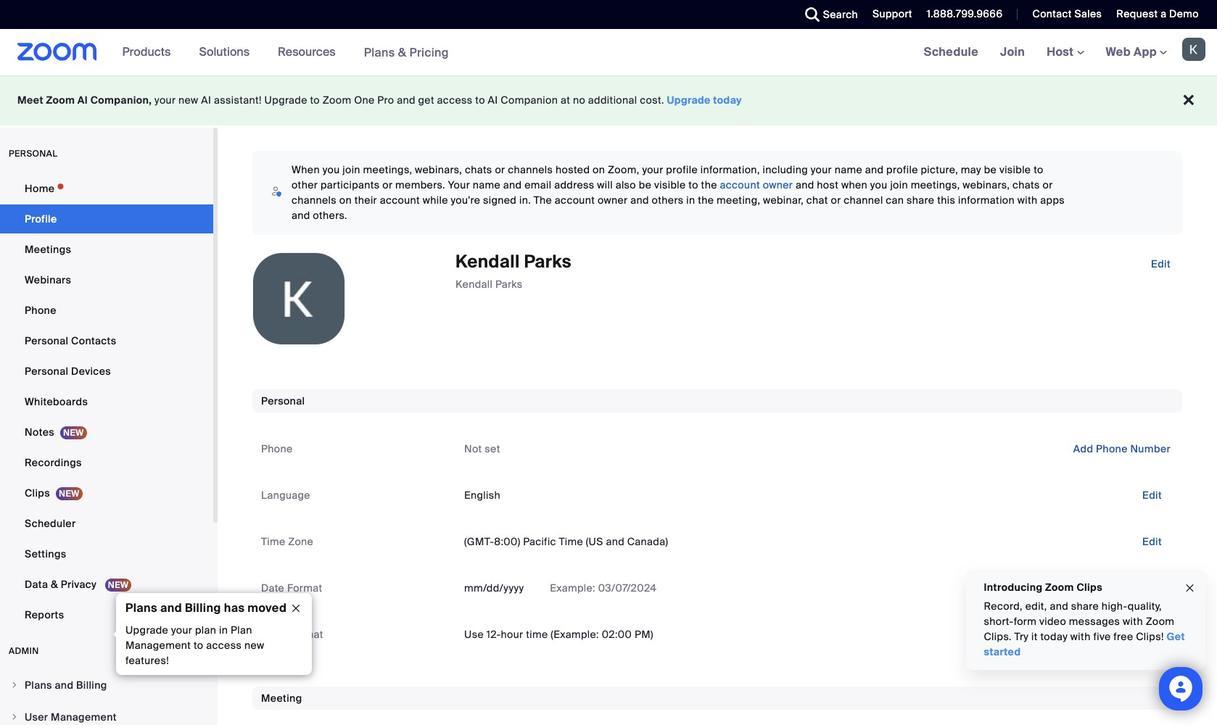 Task type: locate. For each thing, give the bounding box(es) containing it.
clips up high-
[[1077, 581, 1103, 594]]

billing inside menu item
[[76, 679, 107, 692]]

request
[[1117, 7, 1158, 20]]

1 horizontal spatial management
[[126, 639, 191, 652]]

in inside and host when you join meetings, webinars, chats or channels on their account while you're signed in. the account owner and others in the meeting, webinar, chat or channel can share this information with apps and others.
[[686, 194, 695, 207]]

join inside and host when you join meetings, webinars, chats or channels on their account while you're signed in. the account owner and others in the meeting, webinar, chat or channel can share this information with apps and others.
[[890, 178, 908, 192]]

1 vertical spatial channels
[[292, 194, 337, 207]]

time
[[526, 628, 548, 641]]

plans down data & privacy link at the left of the page
[[126, 601, 157, 616]]

while
[[423, 194, 448, 207]]

companion,
[[90, 94, 152, 107]]

edit button for use 12-hour time (example: 02:00 pm)
[[1131, 623, 1174, 646]]

phone inside add phone number button
[[1096, 443, 1128, 456]]

cost.
[[640, 94, 664, 107]]

management
[[126, 639, 191, 652], [51, 711, 117, 724]]

admin menu menu
[[0, 672, 213, 725]]

access inside meet zoom ai companion, footer
[[437, 94, 473, 107]]

on inside when you join meetings, webinars, chats or channels hosted on zoom, your profile information, including your name and profile picture, may be visible to other participants or members. your name and email address will also be visible to the
[[593, 163, 605, 176]]

0 horizontal spatial billing
[[76, 679, 107, 692]]

introducing zoom clips
[[984, 581, 1103, 594]]

0 vertical spatial access
[[437, 94, 473, 107]]

1 horizontal spatial channels
[[508, 163, 553, 176]]

in right "plan"
[[219, 624, 228, 637]]

data & privacy
[[25, 578, 99, 591]]

1.888.799.9666 button
[[916, 0, 1007, 29], [927, 7, 1003, 20]]

1 vertical spatial share
[[1072, 600, 1100, 613]]

0 horizontal spatial phone
[[25, 304, 56, 317]]

0 vertical spatial today
[[713, 94, 742, 107]]

1 horizontal spatial name
[[835, 163, 863, 176]]

1 vertical spatial management
[[51, 711, 117, 724]]

members.
[[395, 178, 445, 192]]

edit for english
[[1143, 489, 1162, 502]]

get
[[418, 94, 434, 107]]

date format
[[261, 582, 322, 595]]

your right companion,
[[155, 94, 176, 107]]

0 horizontal spatial management
[[51, 711, 117, 724]]

1 vertical spatial webinars,
[[963, 178, 1010, 192]]

0 vertical spatial channels
[[508, 163, 553, 176]]

and left others.
[[292, 209, 310, 222]]

new inside meet zoom ai companion, footer
[[179, 94, 198, 107]]

billing up user management menu item
[[76, 679, 107, 692]]

profile picture image
[[1183, 38, 1206, 61]]

today inside record, edit, and share high-quality, short-form video messages with zoom clips. try it today with five free clips!
[[1041, 630, 1068, 644]]

example: 03/07/2024
[[547, 582, 657, 595]]

and up the user management
[[55, 679, 74, 692]]

0 horizontal spatial owner
[[598, 194, 628, 207]]

management down plans and billing
[[51, 711, 117, 724]]

upgrade up features! on the left of the page
[[126, 624, 168, 637]]

owner up webinar,
[[763, 178, 793, 192]]

a
[[1161, 7, 1167, 20]]

or up signed
[[495, 163, 505, 176]]

profile up and host when you join meetings, webinars, chats or channels on their account while you're signed in. the account owner and others in the meeting, webinar, chat or channel can share this information with apps and others.
[[666, 163, 698, 176]]

share right can
[[907, 194, 935, 207]]

1 vertical spatial visible
[[654, 178, 686, 192]]

contact sales link
[[1022, 0, 1106, 29], [1033, 7, 1102, 20]]

1 horizontal spatial new
[[244, 639, 264, 652]]

chats up information
[[1013, 178, 1040, 192]]

time left zone
[[261, 535, 285, 548]]

02:00
[[602, 628, 632, 641]]

chats up your
[[465, 163, 492, 176]]

plans inside "tooltip"
[[126, 601, 157, 616]]

be right also
[[639, 178, 652, 192]]

use
[[464, 628, 484, 641]]

share inside record, edit, and share high-quality, short-form video messages with zoom clips. try it today with five free clips!
[[1072, 600, 1100, 613]]

2 right image from the top
[[10, 713, 19, 722]]

0 horizontal spatial chats
[[465, 163, 492, 176]]

upgrade down product information navigation
[[264, 94, 307, 107]]

right image
[[10, 681, 19, 690], [10, 713, 19, 722]]

and up upgrade your plan in plan management to access new features!
[[160, 601, 182, 616]]

1 vertical spatial clips
[[1077, 581, 1103, 594]]

phone down webinars
[[25, 304, 56, 317]]

phone right add
[[1096, 443, 1128, 456]]

in
[[686, 194, 695, 207], [219, 624, 228, 637]]

on up the will
[[593, 163, 605, 176]]

0 vertical spatial plans
[[364, 45, 395, 60]]

0 horizontal spatial with
[[1018, 194, 1038, 207]]

access right get at the left top
[[437, 94, 473, 107]]

1 vertical spatial kendall
[[456, 278, 493, 291]]

zone
[[288, 535, 314, 548]]

pacific
[[523, 535, 556, 548]]

0 vertical spatial clips
[[25, 487, 50, 500]]

home link
[[0, 174, 213, 203]]

1 vertical spatial &
[[51, 578, 58, 591]]

2 horizontal spatial ai
[[488, 94, 498, 107]]

1 horizontal spatial in
[[686, 194, 695, 207]]

name up when
[[835, 163, 863, 176]]

chats inside and host when you join meetings, webinars, chats or channels on their account while you're signed in. the account owner and others in the meeting, webinar, chat or channel can share this information with apps and others.
[[1013, 178, 1040, 192]]

1 vertical spatial access
[[206, 639, 242, 652]]

3 ai from the left
[[488, 94, 498, 107]]

0 vertical spatial right image
[[10, 681, 19, 690]]

access down plan
[[206, 639, 242, 652]]

started
[[984, 646, 1021, 659]]

1 horizontal spatial chats
[[1013, 178, 1040, 192]]

0 vertical spatial in
[[686, 194, 695, 207]]

example:
[[550, 582, 596, 595]]

additional
[[588, 94, 637, 107]]

1 vertical spatial right image
[[10, 713, 19, 722]]

(example:
[[551, 628, 599, 641]]

account down members.
[[380, 194, 420, 207]]

to inside upgrade your plan in plan management to access new features!
[[194, 639, 203, 652]]

1 ai from the left
[[77, 94, 88, 107]]

ai left companion
[[488, 94, 498, 107]]

the down information,
[[701, 178, 717, 192]]

chats inside when you join meetings, webinars, chats or channels hosted on zoom, your profile information, including your name and profile picture, may be visible to other participants or members. your name and email address will also be visible to the
[[465, 163, 492, 176]]

time down moved
[[261, 628, 285, 641]]

channels inside and host when you join meetings, webinars, chats or channels on their account while you're signed in. the account owner and others in the meeting, webinar, chat or channel can share this information with apps and others.
[[292, 194, 337, 207]]

ai left assistant!
[[201, 94, 211, 107]]

new
[[179, 94, 198, 107], [244, 639, 264, 652]]

1 vertical spatial billing
[[76, 679, 107, 692]]

management inside upgrade your plan in plan management to access new features!
[[126, 639, 191, 652]]

edit button
[[1140, 252, 1183, 276], [1131, 484, 1174, 507], [1131, 530, 1174, 554], [1131, 623, 1174, 646]]

your inside upgrade your plan in plan management to access new features!
[[171, 624, 192, 637]]

visible up others
[[654, 178, 686, 192]]

account up meeting,
[[720, 178, 760, 192]]

edit button for (gmt-8:00) pacific time (us and canada)
[[1131, 530, 1174, 554]]

0 horizontal spatial parks
[[495, 278, 523, 291]]

information
[[958, 194, 1015, 207]]

others
[[652, 194, 684, 207]]

with down "messages"
[[1071, 630, 1091, 644]]

home
[[25, 182, 55, 195]]

1 vertical spatial today
[[1041, 630, 1068, 644]]

five
[[1094, 630, 1112, 644]]

zoom up clips!
[[1146, 615, 1175, 628]]

1 horizontal spatial &
[[398, 45, 407, 60]]

1 horizontal spatial join
[[890, 178, 908, 192]]

03/07/2024
[[598, 582, 657, 595]]

edit user photo image
[[287, 292, 311, 305]]

1 horizontal spatial on
[[593, 163, 605, 176]]

0 horizontal spatial be
[[639, 178, 652, 192]]

admin
[[9, 646, 39, 657]]

owner down the will
[[598, 194, 628, 207]]

settings
[[25, 548, 66, 561]]

1 vertical spatial meetings,
[[911, 178, 960, 192]]

2 horizontal spatial with
[[1123, 615, 1144, 628]]

high-
[[1102, 600, 1128, 613]]

& inside personal menu menu
[[51, 578, 58, 591]]

plans up meet zoom ai companion, your new ai assistant! upgrade to zoom one pro and get access to ai companion at no additional cost. upgrade today
[[364, 45, 395, 60]]

2 kendall from the top
[[456, 278, 493, 291]]

personal devices link
[[0, 357, 213, 386]]

1 vertical spatial format
[[288, 628, 323, 641]]

data & privacy link
[[0, 570, 213, 599]]

& inside product information navigation
[[398, 45, 407, 60]]

0 horizontal spatial ai
[[77, 94, 88, 107]]

1 vertical spatial you
[[870, 178, 888, 192]]

webinars, up information
[[963, 178, 1010, 192]]

join up can
[[890, 178, 908, 192]]

contacts
[[71, 334, 116, 348]]

on down participants
[[339, 194, 352, 207]]

2 vertical spatial with
[[1071, 630, 1091, 644]]

billing up "plan"
[[185, 601, 221, 616]]

profile up can
[[887, 163, 918, 176]]

your inside meet zoom ai companion, footer
[[155, 94, 176, 107]]

share inside and host when you join meetings, webinars, chats or channels on their account while you're signed in. the account owner and others in the meeting, webinar, chat or channel can share this information with apps and others.
[[907, 194, 935, 207]]

clips up 'scheduler'
[[25, 487, 50, 500]]

plans up user
[[25, 679, 52, 692]]

format up close icon
[[287, 582, 322, 595]]

1 horizontal spatial meetings,
[[911, 178, 960, 192]]

meetings, down picture, at right top
[[911, 178, 960, 192]]

0 vertical spatial on
[[593, 163, 605, 176]]

1 horizontal spatial you
[[870, 178, 888, 192]]

0 vertical spatial billing
[[185, 601, 221, 616]]

personal devices
[[25, 365, 111, 378]]

with left apps
[[1018, 194, 1038, 207]]

0 horizontal spatial share
[[907, 194, 935, 207]]

zoom up edit,
[[1046, 581, 1075, 594]]

& left pricing
[[398, 45, 407, 60]]

1 horizontal spatial parks
[[524, 250, 572, 273]]

1 horizontal spatial clips
[[1077, 581, 1103, 594]]

webinars, inside when you join meetings, webinars, chats or channels hosted on zoom, your profile information, including your name and profile picture, may be visible to other participants or members. your name and email address will also be visible to the
[[415, 163, 462, 176]]

close image
[[1185, 580, 1196, 597]]

profile
[[25, 213, 57, 226]]

0 vertical spatial kendall
[[456, 250, 520, 273]]

address
[[554, 178, 595, 192]]

plans inside product information navigation
[[364, 45, 395, 60]]

0 horizontal spatial you
[[323, 163, 340, 176]]

0 vertical spatial meetings,
[[363, 163, 412, 176]]

and up when
[[865, 163, 884, 176]]

0 horizontal spatial &
[[51, 578, 58, 591]]

today down the video
[[1041, 630, 1068, 644]]

meetings, up members.
[[363, 163, 412, 176]]

format for time format
[[288, 628, 323, 641]]

0 vertical spatial owner
[[763, 178, 793, 192]]

set
[[485, 443, 500, 456]]

0 vertical spatial webinars,
[[415, 163, 462, 176]]

hour
[[501, 628, 523, 641]]

phone inside phone link
[[25, 304, 56, 317]]

1 vertical spatial the
[[698, 194, 714, 207]]

information,
[[701, 163, 760, 176]]

1 profile from the left
[[666, 163, 698, 176]]

join link
[[990, 29, 1036, 75]]

personal
[[9, 148, 58, 160]]

new down plan
[[244, 639, 264, 652]]

upgrade right cost. on the top of the page
[[667, 94, 711, 107]]

1 vertical spatial join
[[890, 178, 908, 192]]

1 vertical spatial in
[[219, 624, 228, 637]]

and up the video
[[1050, 600, 1069, 613]]

share up "messages"
[[1072, 600, 1100, 613]]

0 vertical spatial be
[[984, 163, 997, 176]]

0 horizontal spatial today
[[713, 94, 742, 107]]

1 horizontal spatial billing
[[185, 601, 221, 616]]

billing inside "tooltip"
[[185, 601, 221, 616]]

you up participants
[[323, 163, 340, 176]]

right image down the admin
[[10, 681, 19, 690]]

& right data in the bottom left of the page
[[51, 578, 58, 591]]

meetings
[[25, 243, 71, 256]]

0 vertical spatial the
[[701, 178, 717, 192]]

plans and billing has moved
[[126, 601, 287, 616]]

and left get at the left top
[[397, 94, 416, 107]]

phone
[[25, 304, 56, 317], [261, 443, 293, 456], [1096, 443, 1128, 456]]

join up participants
[[343, 163, 360, 176]]

today up information,
[[713, 94, 742, 107]]

0 horizontal spatial upgrade
[[126, 624, 168, 637]]

1 horizontal spatial ai
[[201, 94, 211, 107]]

billing for plans and billing has moved
[[185, 601, 221, 616]]

join inside when you join meetings, webinars, chats or channels hosted on zoom, your profile information, including your name and profile picture, may be visible to other participants or members. your name and email address will also be visible to the
[[343, 163, 360, 176]]

1 vertical spatial owner
[[598, 194, 628, 207]]

1 right image from the top
[[10, 681, 19, 690]]

0 vertical spatial chats
[[465, 163, 492, 176]]

plan
[[231, 624, 252, 637]]

on inside and host when you join meetings, webinars, chats or channels on their account while you're signed in. the account owner and others in the meeting, webinar, chat or channel can share this information with apps and others.
[[339, 194, 352, 207]]

edit
[[1151, 258, 1171, 271], [1143, 489, 1162, 502], [1143, 535, 1162, 548], [1143, 628, 1162, 641]]

the inside and host when you join meetings, webinars, chats or channels on their account while you're signed in. the account owner and others in the meeting, webinar, chat or channel can share this information with apps and others.
[[698, 194, 714, 207]]

0 horizontal spatial webinars,
[[415, 163, 462, 176]]

channels up email
[[508, 163, 553, 176]]

1 horizontal spatial access
[[437, 94, 473, 107]]

& for privacy
[[51, 578, 58, 591]]

1 horizontal spatial with
[[1071, 630, 1091, 644]]

user management menu item
[[0, 704, 213, 725]]

with up free
[[1123, 615, 1144, 628]]

visible
[[1000, 163, 1031, 176], [654, 178, 686, 192]]

0 horizontal spatial new
[[179, 94, 198, 107]]

1 horizontal spatial visible
[[1000, 163, 1031, 176]]

owner inside and host when you join meetings, webinars, chats or channels on their account while you're signed in. the account owner and others in the meeting, webinar, chat or channel can share this information with apps and others.
[[598, 194, 628, 207]]

0 vertical spatial personal
[[25, 334, 68, 348]]

use 12-hour time (example: 02:00 pm)
[[464, 628, 654, 641]]

in right others
[[686, 194, 695, 207]]

free
[[1114, 630, 1134, 644]]

name up signed
[[473, 178, 501, 192]]

0 vertical spatial format
[[287, 582, 322, 595]]

12-
[[487, 628, 501, 641]]

channels down other
[[292, 194, 337, 207]]

companion
[[501, 94, 558, 107]]

account down address
[[555, 194, 595, 207]]

new inside upgrade your plan in plan management to access new features!
[[244, 639, 264, 652]]

products button
[[122, 29, 177, 75]]

1 horizontal spatial be
[[984, 163, 997, 176]]

0 horizontal spatial channels
[[292, 194, 337, 207]]

you
[[323, 163, 340, 176], [870, 178, 888, 192]]

has
[[224, 601, 245, 616]]

right image inside user management menu item
[[10, 713, 19, 722]]

1 vertical spatial with
[[1123, 615, 1144, 628]]

your left "plan"
[[171, 624, 192, 637]]

phone up language
[[261, 443, 293, 456]]

right image for plans
[[10, 681, 19, 690]]

1 vertical spatial chats
[[1013, 178, 1040, 192]]

pro
[[378, 94, 394, 107]]

banner
[[0, 29, 1217, 76]]

1 vertical spatial new
[[244, 639, 264, 652]]

management up features! on the left of the page
[[126, 639, 191, 652]]

webinars, up members.
[[415, 163, 462, 176]]

visible up information
[[1000, 163, 1031, 176]]

1 horizontal spatial profile
[[887, 163, 918, 176]]

be
[[984, 163, 997, 176], [639, 178, 652, 192]]

or
[[495, 163, 505, 176], [383, 178, 393, 192], [1043, 178, 1053, 192], [831, 194, 841, 207]]

0 horizontal spatial account
[[380, 194, 420, 207]]

hosted
[[556, 163, 590, 176]]

format for date format
[[287, 582, 322, 595]]

format
[[287, 582, 322, 595], [288, 628, 323, 641]]

and right (us
[[606, 535, 625, 548]]

account
[[720, 178, 760, 192], [380, 194, 420, 207], [555, 194, 595, 207]]

0 horizontal spatial meetings,
[[363, 163, 412, 176]]

and up in.
[[503, 178, 522, 192]]

channels inside when you join meetings, webinars, chats or channels hosted on zoom, your profile information, including your name and profile picture, may be visible to other participants or members. your name and email address will also be visible to the
[[508, 163, 553, 176]]

you up channel
[[870, 178, 888, 192]]

to
[[310, 94, 320, 107], [475, 94, 485, 107], [1034, 163, 1044, 176], [689, 178, 699, 192], [194, 639, 203, 652]]

request a demo link
[[1106, 0, 1217, 29], [1117, 7, 1199, 20]]

email
[[525, 178, 552, 192]]

or up apps
[[1043, 178, 1053, 192]]

0 vertical spatial you
[[323, 163, 340, 176]]

0 horizontal spatial name
[[473, 178, 501, 192]]

1 horizontal spatial webinars,
[[963, 178, 1010, 192]]

others.
[[313, 209, 347, 222]]

plans and billing menu item
[[0, 672, 213, 702]]

1 kendall from the top
[[456, 250, 520, 273]]

right image inside plans and billing menu item
[[10, 681, 19, 690]]

access
[[437, 94, 473, 107], [206, 639, 242, 652]]

share
[[907, 194, 935, 207], [1072, 600, 1100, 613]]

right image for user
[[10, 713, 19, 722]]

english
[[464, 489, 501, 502]]

plans and billing has moved tooltip
[[112, 593, 312, 675]]

the
[[534, 194, 552, 207]]

2 horizontal spatial phone
[[1096, 443, 1128, 456]]

2 horizontal spatial plans
[[364, 45, 395, 60]]

channel
[[844, 194, 883, 207]]

zoom logo image
[[17, 43, 97, 61]]

1 horizontal spatial share
[[1072, 600, 1100, 613]]

new left assistant!
[[179, 94, 198, 107]]

format down close icon
[[288, 628, 323, 641]]

0 horizontal spatial clips
[[25, 487, 50, 500]]

access inside upgrade your plan in plan management to access new features!
[[206, 639, 242, 652]]

you inside when you join meetings, webinars, chats or channels hosted on zoom, your profile information, including your name and profile picture, may be visible to other participants or members. your name and email address will also be visible to the
[[323, 163, 340, 176]]

1 vertical spatial personal
[[25, 365, 68, 378]]

right image left user
[[10, 713, 19, 722]]

be right may
[[984, 163, 997, 176]]

ai left companion,
[[77, 94, 88, 107]]

your up host
[[811, 163, 832, 176]]

0 horizontal spatial join
[[343, 163, 360, 176]]

the left meeting,
[[698, 194, 714, 207]]

plans inside menu item
[[25, 679, 52, 692]]

plans for plans and billing has moved
[[126, 601, 157, 616]]

join
[[1000, 44, 1025, 59]]



Task type: vqa. For each thing, say whether or not it's contained in the screenshot.
(us
yes



Task type: describe. For each thing, give the bounding box(es) containing it.
plans for plans and billing
[[25, 679, 52, 692]]

clips inside personal menu menu
[[25, 487, 50, 500]]

meeting,
[[717, 194, 760, 207]]

edit for (gmt-8:00) pacific time (us and canada)
[[1143, 535, 1162, 548]]

plan
[[195, 624, 216, 637]]

clips!
[[1137, 630, 1165, 644]]

personal for personal contacts
[[25, 334, 68, 348]]

plans for plans & pricing
[[364, 45, 395, 60]]

will
[[597, 178, 613, 192]]

language
[[261, 489, 310, 502]]

in inside upgrade your plan in plan management to access new features!
[[219, 624, 228, 637]]

canada)
[[627, 535, 668, 548]]

whiteboards
[[25, 395, 88, 408]]

zoom left one
[[323, 94, 351, 107]]

2 vertical spatial personal
[[261, 395, 305, 408]]

and host when you join meetings, webinars, chats or channels on their account while you're signed in. the account owner and others in the meeting, webinar, chat or channel can share this information with apps and others.
[[292, 178, 1065, 222]]

search
[[823, 8, 858, 21]]

and down also
[[631, 194, 649, 207]]

mm/dd/yyyy
[[464, 582, 524, 595]]

or down host
[[831, 194, 841, 207]]

messages
[[1070, 615, 1121, 628]]

user photo image
[[253, 253, 345, 345]]

web
[[1106, 44, 1131, 59]]

meet zoom ai companion, footer
[[0, 75, 1217, 126]]

meetings, inside when you join meetings, webinars, chats or channels hosted on zoom, your profile information, including your name and profile picture, may be visible to other participants or members. your name and email address will also be visible to the
[[363, 163, 412, 176]]

0 vertical spatial parks
[[524, 250, 572, 273]]

reports
[[25, 609, 64, 622]]

plans and billing
[[25, 679, 107, 692]]

today inside meet zoom ai companion, footer
[[713, 94, 742, 107]]

2 profile from the left
[[887, 163, 918, 176]]

products
[[122, 44, 171, 59]]

1 horizontal spatial upgrade
[[264, 94, 307, 107]]

account owner link
[[720, 178, 793, 192]]

2 ai from the left
[[201, 94, 211, 107]]

one
[[354, 94, 375, 107]]

upgrade inside upgrade your plan in plan management to access new features!
[[126, 624, 168, 637]]

reports link
[[0, 601, 213, 630]]

resources button
[[278, 29, 342, 75]]

when
[[292, 163, 320, 176]]

chat
[[807, 194, 828, 207]]

meet
[[17, 94, 43, 107]]

resources
[[278, 44, 336, 59]]

2 horizontal spatial account
[[720, 178, 760, 192]]

get
[[1167, 630, 1186, 644]]

1 horizontal spatial account
[[555, 194, 595, 207]]

pm)
[[635, 628, 654, 641]]

0 vertical spatial visible
[[1000, 163, 1031, 176]]

clips.
[[984, 630, 1012, 644]]

1 horizontal spatial owner
[[763, 178, 793, 192]]

edit button for english
[[1131, 484, 1174, 507]]

pricing
[[410, 45, 449, 60]]

banner containing products
[[0, 29, 1217, 76]]

time for use 12-hour time (example: 02:00 pm)
[[261, 628, 285, 641]]

profile link
[[0, 205, 213, 234]]

date
[[261, 582, 285, 595]]

introducing
[[984, 581, 1043, 594]]

you're
[[451, 194, 480, 207]]

schedule link
[[913, 29, 990, 75]]

and up chat
[[796, 178, 814, 192]]

2 horizontal spatial upgrade
[[667, 94, 711, 107]]

the inside when you join meetings, webinars, chats or channels hosted on zoom, your profile information, including your name and profile picture, may be visible to other participants or members. your name and email address will also be visible to the
[[701, 178, 717, 192]]

when you join meetings, webinars, chats or channels hosted on zoom, your profile information, including your name and profile picture, may be visible to other participants or members. your name and email address will also be visible to the
[[292, 163, 1044, 192]]

meetings link
[[0, 235, 213, 264]]

you inside and host when you join meetings, webinars, chats or channels on their account while you're signed in. the account owner and others in the meeting, webinar, chat or channel can share this information with apps and others.
[[870, 178, 888, 192]]

this
[[937, 194, 956, 207]]

try
[[1015, 630, 1029, 644]]

other
[[292, 178, 318, 192]]

scheduler link
[[0, 509, 213, 538]]

user management
[[25, 711, 117, 724]]

moved
[[248, 601, 287, 616]]

zoom,
[[608, 163, 640, 176]]

privacy
[[61, 578, 97, 591]]

apps
[[1041, 194, 1065, 207]]

management inside menu item
[[51, 711, 117, 724]]

and inside meet zoom ai companion, footer
[[397, 94, 416, 107]]

record,
[[984, 600, 1023, 613]]

host
[[817, 178, 839, 192]]

assistant!
[[214, 94, 262, 107]]

search button
[[794, 0, 862, 29]]

& for pricing
[[398, 45, 407, 60]]

can
[[886, 194, 904, 207]]

get started link
[[984, 630, 1186, 659]]

number
[[1131, 443, 1171, 456]]

personal for personal devices
[[25, 365, 68, 378]]

signed
[[483, 194, 517, 207]]

zoom inside record, edit, and share high-quality, short-form video messages with zoom clips. try it today with five free clips!
[[1146, 615, 1175, 628]]

time for (gmt-8:00) pacific time (us and canada)
[[261, 535, 285, 548]]

1 horizontal spatial phone
[[261, 443, 293, 456]]

or left members.
[[383, 178, 393, 192]]

close image
[[284, 602, 308, 615]]

contact sales
[[1033, 7, 1102, 20]]

edit,
[[1026, 600, 1048, 613]]

0 vertical spatial name
[[835, 163, 863, 176]]

meetings navigation
[[913, 29, 1217, 76]]

also
[[616, 178, 636, 192]]

add
[[1073, 443, 1094, 456]]

web app
[[1106, 44, 1157, 59]]

webinar,
[[763, 194, 804, 207]]

support
[[873, 7, 913, 20]]

when
[[842, 178, 868, 192]]

and inside menu item
[[55, 679, 74, 692]]

user
[[25, 711, 48, 724]]

and inside record, edit, and share high-quality, short-form video messages with zoom clips. try it today with five free clips!
[[1050, 600, 1069, 613]]

picture,
[[921, 163, 958, 176]]

meetings, inside and host when you join meetings, webinars, chats or channels on their account while you're signed in. the account owner and others in the meeting, webinar, chat or channel can share this information with apps and others.
[[911, 178, 960, 192]]

devices
[[71, 365, 111, 378]]

plans & pricing
[[364, 45, 449, 60]]

(us
[[586, 535, 603, 548]]

product information navigation
[[111, 29, 460, 76]]

notes link
[[0, 418, 213, 447]]

billing for plans and billing
[[76, 679, 107, 692]]

request a demo
[[1117, 7, 1199, 20]]

personal contacts link
[[0, 326, 213, 355]]

recordings
[[25, 456, 82, 469]]

notes
[[25, 426, 54, 439]]

1 vertical spatial parks
[[495, 278, 523, 291]]

webinars, inside and host when you join meetings, webinars, chats or channels on their account while you're signed in. the account owner and others in the meeting, webinar, chat or channel can share this information with apps and others.
[[963, 178, 1010, 192]]

no
[[573, 94, 586, 107]]

with inside and host when you join meetings, webinars, chats or channels on their account while you're signed in. the account owner and others in the meeting, webinar, chat or channel can share this information with apps and others.
[[1018, 194, 1038, 207]]

edit for use 12-hour time (example: 02:00 pm)
[[1143, 628, 1162, 641]]

time left (us
[[559, 535, 583, 548]]

zoom right meet
[[46, 94, 75, 107]]

at
[[561, 94, 570, 107]]

phone link
[[0, 296, 213, 325]]

quality,
[[1128, 600, 1162, 613]]

personal menu menu
[[0, 174, 213, 631]]

your
[[448, 178, 470, 192]]

not
[[464, 443, 482, 456]]

and inside "tooltip"
[[160, 601, 182, 616]]

kendall parks kendall parks
[[456, 250, 572, 291]]

meeting
[[261, 692, 302, 705]]

settings link
[[0, 540, 213, 569]]

time format
[[261, 628, 323, 641]]

features!
[[126, 654, 169, 667]]

your right zoom,
[[642, 163, 664, 176]]

may
[[961, 163, 982, 176]]



